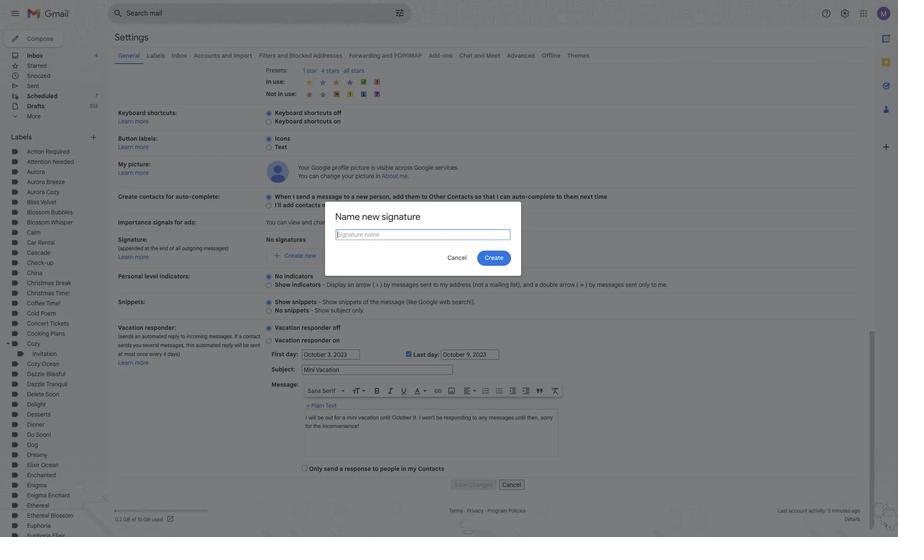 Task type: vqa. For each thing, say whether or not it's contained in the screenshot.
1 star link
yes



Task type: locate. For each thing, give the bounding box(es) containing it.
0 horizontal spatial an
[[135, 334, 140, 340]]

cancel button for create
[[440, 251, 474, 266]]

1 horizontal spatial labels
[[147, 52, 165, 59]]

0 horizontal spatial last
[[413, 351, 426, 359]]

1 horizontal spatial inbox
[[172, 52, 187, 59]]

2 vertical spatial your
[[335, 219, 347, 226]]

advanced link
[[507, 52, 535, 59]]

1 vertical spatial indicators
[[292, 281, 321, 289]]

learn up button
[[118, 118, 133, 125]]

star left the search,
[[624, 55, 634, 62]]

4 inside "vacation responder: (sends an automated reply to incoming messages. if a contact sends you several messages, this automated reply will be sent at most once every 4 days) learn more"
[[163, 351, 166, 358]]

1 horizontal spatial will
[[309, 415, 316, 421]]

i'll add contacts myself
[[275, 202, 341, 209]]

2 gb from the left
[[144, 517, 150, 523]]

0 horizontal spatial automated
[[142, 334, 167, 340]]

for left ads:
[[174, 219, 183, 226]]

required
[[46, 148, 70, 156]]

2 by from the left
[[589, 281, 596, 289]]

labels inside navigation
[[11, 133, 32, 142]]

day: for last day:
[[427, 351, 440, 359]]

2 learn from the top
[[118, 143, 133, 151]]

invitation cozy ocean dazzle blissful dazzle tranquil delete soon delight desserts dinner do soon! dog dreamy elixir ocean enchanted enigma enigma enchant ethereal ethereal blossom euphoria
[[27, 350, 73, 530]]

link ‪(⌘k)‬ image
[[434, 387, 442, 395]]

message up myself
[[317, 193, 342, 201]]

general link
[[118, 52, 140, 59]]

2 more from the top
[[135, 143, 149, 151]]

christmas up coffee time! link at the bottom of the page
[[27, 290, 54, 297]]

footer containing terms
[[108, 507, 868, 524]]

0 vertical spatial labels
[[147, 52, 165, 59]]

the right learn
[[585, 55, 594, 62]]

2 shortcuts from the top
[[304, 118, 332, 125]]

I'll add contacts myself radio
[[266, 203, 271, 209]]

cancel button for save changes
[[499, 480, 524, 490]]

0 horizontal spatial at
[[118, 351, 123, 358]]

in right people
[[401, 466, 406, 473]]

1 · from the left
[[464, 508, 466, 514]]

Only send a response to people in my Contacts checkbox
[[302, 466, 308, 471]]

messages right any
[[489, 415, 514, 421]]

new inside dialog
[[362, 211, 380, 222]]

labels up action
[[11, 133, 32, 142]]

will down if
[[235, 342, 242, 349]]

0 horizontal spatial message
[[317, 193, 342, 201]]

1 horizontal spatial inbox link
[[172, 52, 187, 59]]

the inside "i will be out for a mini vacation until october 9. i won't be responding to any messages until then, sorry for the inconvenience!"
[[313, 423, 321, 429]]

invitation link
[[32, 350, 57, 358]]

support image
[[821, 8, 832, 19]]

sent left only
[[626, 281, 637, 289]]

1 responder from the top
[[302, 324, 331, 332]]

tab list
[[875, 27, 898, 507]]

themes
[[567, 52, 589, 59]]

0 horizontal spatial stars
[[326, 67, 339, 75]]

you up once
[[133, 342, 141, 349]]

more inside keyboard shortcuts: learn more
[[135, 118, 149, 125]]

1 vertical spatial contacts
[[295, 202, 321, 209]]

up
[[47, 259, 54, 267]]

learn inside button labels: learn more
[[118, 143, 133, 151]]

on
[[333, 118, 341, 125], [333, 337, 340, 344]]

Show snippets radio
[[266, 300, 271, 306]]

reply up messages,
[[168, 334, 179, 340]]

inbox right labels link at the left top of the page
[[172, 52, 187, 59]]

0 horizontal spatial cancel
[[447, 254, 467, 262]]

1 vertical spatial 4
[[321, 67, 325, 75]]

day: right fixed end date option
[[427, 351, 440, 359]]

here link
[[382, 219, 394, 226]]

formatting options toolbar
[[305, 385, 562, 397]]

no left signatures
[[266, 236, 274, 244]]

0 vertical spatial can
[[309, 172, 319, 180]]

labels heading
[[11, 133, 89, 142]]

footer
[[108, 507, 868, 524]]

cancel for save changes
[[503, 482, 521, 489]]

order
[[433, 55, 447, 62]]

inbox for 1st the inbox link from the left
[[27, 52, 43, 59]]

0 vertical spatial shortcuts
[[304, 109, 332, 117]]

add down when
[[283, 202, 294, 209]]

1 horizontal spatial until
[[516, 415, 526, 421]]

inbox for second the inbox link
[[172, 52, 187, 59]]

enigma down 'enchanted' link at the bottom left of page
[[27, 482, 47, 490]]

create up importance
[[118, 193, 138, 201]]

1 vertical spatial create
[[485, 254, 504, 262]]

off down subject at the bottom left of page
[[333, 324, 341, 332]]

1 vertical spatial add
[[283, 202, 294, 209]]

more for labels:
[[135, 143, 149, 151]]

button labels: learn more
[[118, 135, 158, 151]]

i right 9.
[[419, 415, 421, 421]]

all left "outgoing"
[[175, 245, 181, 252]]

(appended
[[118, 245, 143, 252]]

and for accounts
[[222, 52, 232, 59]]

more down labels:
[[135, 143, 149, 151]]

0 vertical spatial an
[[348, 281, 354, 289]]

2 enigma from the top
[[27, 492, 47, 500]]

4 learn from the top
[[118, 253, 133, 261]]

them left next
[[564, 193, 579, 201]]

2 inbox from the left
[[172, 52, 187, 59]]

by right ›
[[384, 281, 390, 289]]

1 vertical spatial change
[[313, 219, 333, 226]]

create inside button
[[485, 254, 504, 262]]

last for last account activity: 5 minutes ago details
[[778, 508, 788, 514]]

by right »
[[589, 281, 596, 289]]

0 vertical spatial reply
[[168, 334, 179, 340]]

2 dazzle from the top
[[27, 381, 45, 388]]

no for no signatures
[[266, 236, 274, 244]]

day: for first day:
[[286, 351, 298, 358]]

navigation
[[118, 478, 858, 490]]

save changes
[[455, 482, 493, 489]]

0 horizontal spatial (
[[373, 281, 375, 289]]

a right name
[[619, 55, 622, 62]]

change down myself
[[313, 219, 333, 226]]

2 vertical spatial can
[[277, 219, 287, 226]]

1 vertical spatial dazzle
[[27, 381, 45, 388]]

2 · from the left
[[485, 508, 486, 514]]

1 horizontal spatial at
[[145, 245, 149, 252]]

keyboard up button
[[118, 109, 146, 117]]

on down keyboard shortcuts off
[[333, 118, 341, 125]]

messages
[[392, 281, 419, 289], [597, 281, 624, 289], [489, 415, 514, 421]]

accounts and import link
[[194, 52, 252, 59]]

more inside my picture: learn more
[[135, 169, 149, 177]]

5 learn from the top
[[118, 359, 133, 367]]

1 vertical spatial last
[[778, 508, 788, 514]]

learn inside keyboard shortcuts: learn more
[[118, 118, 133, 125]]

labels navigation
[[0, 27, 108, 538]]

no right no indicators "option"
[[275, 273, 283, 280]]

keyboard for keyboard shortcuts on
[[275, 118, 303, 125]]

- left display
[[322, 281, 325, 289]]

1 vertical spatial no
[[275, 273, 283, 280]]

sent
[[420, 281, 432, 289], [626, 281, 637, 289], [250, 342, 260, 349]]

cozy inside the action required attention needed aurora aurora breeze aurora cozy bliss velvet blossom bubbles blossom whisper calm car rental cascade check-up china christmas break christmas time! coffee time! cold poem concert tickets cooking plans
[[46, 188, 60, 196]]

aurora up bliss
[[27, 188, 45, 196]]

inbox inside labels navigation
[[27, 52, 43, 59]]

2 aurora from the top
[[27, 178, 45, 186]]

1 horizontal spatial stars
[[351, 67, 364, 75]]

enigma link
[[27, 482, 47, 490]]

time! up poem
[[46, 300, 61, 307]]

subject
[[331, 307, 351, 315]]

keyboard for keyboard shortcuts: learn more
[[118, 109, 146, 117]]

2 ) from the left
[[585, 281, 588, 289]]

auto- up ads:
[[176, 193, 191, 201]]

picture left is
[[351, 164, 370, 172]]

your google profile picture is visible across google services. you can change your picture in about me .
[[298, 164, 459, 180]]

vacation inside "vacation responder: (sends an automated reply to incoming messages. if a contact sends you several messages, this automated reply will be sent at most once every 4 days) learn more"
[[118, 324, 143, 332]]

0 horizontal spatial ·
[[464, 508, 466, 514]]

contacts
[[447, 193, 473, 201], [418, 466, 444, 473]]

ocean
[[42, 361, 59, 368], [41, 462, 59, 469]]

program policies link
[[488, 508, 526, 514]]

indicators for no
[[284, 273, 313, 280]]

keyboard up 'icons'
[[275, 118, 303, 125]]

1 learn from the top
[[118, 118, 133, 125]]

1 vertical spatial christmas
[[27, 290, 54, 297]]

forwarding and pop/imap link
[[349, 52, 422, 59]]

2 auto- from the left
[[512, 193, 528, 201]]

2 them from the left
[[564, 193, 579, 201]]

in
[[416, 55, 421, 62], [278, 90, 283, 98], [376, 172, 380, 180], [401, 466, 406, 473]]

messages inside "i will be out for a mini vacation until october 9. i won't be responding to any messages until then, sorry for the inconvenience!"
[[489, 415, 514, 421]]

inbox link right labels link at the left top of the page
[[172, 52, 187, 59]]

show
[[275, 281, 291, 289], [275, 299, 291, 306], [322, 299, 337, 306], [315, 307, 329, 315]]

2 horizontal spatial -
[[322, 281, 325, 289]]

keyboard inside keyboard shortcuts: learn more
[[118, 109, 146, 117]]

you down your
[[298, 172, 308, 180]]

5 more from the top
[[135, 359, 149, 367]]

1 horizontal spatial auto-
[[512, 193, 528, 201]]

responder down vacation responder off
[[302, 337, 331, 344]]

ethereal down ethereal link
[[27, 512, 49, 520]]

1 horizontal spatial contacts
[[447, 193, 473, 201]]

not
[[266, 90, 276, 98]]

star right 1
[[307, 67, 317, 75]]

5 learn more link from the top
[[118, 359, 149, 367]]

terms · privacy · program policies
[[449, 508, 526, 514]]

2 responder from the top
[[302, 337, 331, 344]]

0 horizontal spatial 4
[[95, 52, 98, 59]]

0 vertical spatial you
[[298, 172, 308, 180]]

chat
[[459, 52, 473, 59]]

0 horizontal spatial inbox link
[[27, 52, 43, 59]]

Vacation responder on radio
[[266, 338, 271, 344]]

settings image
[[840, 8, 850, 19]]

2 vertical spatial cozy
[[27, 361, 40, 368]]

1 horizontal spatial last
[[778, 508, 788, 514]]

to
[[562, 55, 568, 62]]

and right 'list),'
[[523, 281, 533, 289]]

bliss velvet link
[[27, 199, 57, 206]]

the stars will rotate in the order shown below when you click successively. to learn the name of a star for search, hover your mouse over the image.
[[360, 55, 757, 62]]

won't
[[422, 415, 435, 421]]

more
[[135, 118, 149, 125], [135, 143, 149, 151], [135, 169, 149, 177], [135, 253, 149, 261], [135, 359, 149, 367]]

responder
[[302, 324, 331, 332], [302, 337, 331, 344]]

1 inbox from the left
[[27, 52, 43, 59]]

1 vertical spatial you
[[133, 342, 141, 349]]

an inside "vacation responder: (sends an automated reply to incoming messages. if a contact sends you several messages, this automated reply will be sent at most once every 4 days) learn more"
[[135, 334, 140, 340]]

more inside button labels: learn more
[[135, 143, 149, 151]]

3 learn more link from the top
[[118, 169, 149, 177]]

2 learn more link from the top
[[118, 143, 149, 151]]

day: right first
[[286, 351, 298, 358]]

0 horizontal spatial cancel button
[[440, 251, 474, 266]]

1 learn more link from the top
[[118, 118, 149, 125]]

italic ‪(⌘i)‬ image
[[386, 387, 395, 395]]

you can view and change your preferences here .
[[266, 219, 396, 226]]

1 horizontal spatial you
[[298, 172, 308, 180]]

0 horizontal spatial contacts
[[418, 466, 444, 473]]

1 horizontal spatial contacts
[[295, 202, 321, 209]]

0 horizontal spatial arrow
[[356, 281, 371, 289]]

cozy link
[[27, 340, 40, 348]]

to left "me."
[[651, 281, 657, 289]]

at left most
[[118, 351, 123, 358]]

complete
[[528, 193, 555, 201]]

0.2 gb of 15 gb used
[[115, 517, 163, 523]]

2 vertical spatial -
[[311, 307, 313, 315]]

1 christmas from the top
[[27, 280, 54, 287]]

1 vertical spatial will
[[235, 342, 242, 349]]

and right filters
[[277, 52, 288, 59]]

desserts link
[[27, 411, 51, 419]]

an right display
[[348, 281, 354, 289]]

Last day: checkbox
[[406, 352, 412, 357]]

your down myself
[[335, 219, 347, 226]]

1 vertical spatial shortcuts
[[304, 118, 332, 125]]

whisper
[[51, 219, 73, 226]]

learn more link down (appended
[[118, 253, 149, 261]]

1 vertical spatial can
[[500, 193, 511, 201]]

3 learn from the top
[[118, 169, 133, 177]]

euphoria link
[[27, 522, 51, 530]]

messages up (like
[[392, 281, 419, 289]]

0 vertical spatial message
[[317, 193, 342, 201]]

search!).
[[452, 299, 475, 306]]

change
[[320, 172, 340, 180], [313, 219, 333, 226]]

create contacts for auto-complete:
[[118, 193, 220, 201]]

0 vertical spatial dazzle
[[27, 371, 45, 378]]

all inside the signature: (appended at the end of all outgoing messages) learn more
[[175, 245, 181, 252]]

off up keyboard shortcuts on
[[333, 109, 341, 117]]

gb right 15 on the left bottom
[[144, 517, 150, 523]]

over
[[715, 55, 727, 62]]

more inside the signature: (appended at the end of all outgoing messages) learn more
[[135, 253, 149, 261]]

-
[[322, 281, 325, 289], [318, 299, 321, 306], [311, 307, 313, 315]]

to inside "vacation responder: (sends an automated reply to incoming messages. if a contact sends you several messages, this automated reply will be sent at most once every 4 days) learn more"
[[181, 334, 185, 340]]

to left address
[[433, 281, 439, 289]]

show left subject at the bottom left of page
[[315, 307, 329, 315]]

on for keyboard shortcuts on
[[333, 118, 341, 125]]

learn for keyboard
[[118, 118, 133, 125]]

1 gb from the left
[[123, 517, 130, 523]]

Text radio
[[266, 145, 271, 151]]

for
[[635, 55, 643, 62], [166, 193, 174, 201], [174, 219, 183, 226], [334, 415, 341, 421], [305, 423, 312, 429]]

keyboard shortcuts: learn more
[[118, 109, 177, 125]]

1 vertical spatial off
[[333, 324, 341, 332]]

auto- right the that
[[512, 193, 528, 201]]

0 horizontal spatial -
[[311, 307, 313, 315]]

at inside "vacation responder: (sends an automated reply to incoming messages. if a contact sends you several messages, this automated reply will be sent at most once every 4 days) learn more"
[[118, 351, 123, 358]]

2 vertical spatial 4
[[163, 351, 166, 358]]

dinner
[[27, 421, 45, 429]]

at
[[145, 245, 149, 252], [118, 351, 123, 358]]

0 horizontal spatial auto-
[[176, 193, 191, 201]]

1 shortcuts from the top
[[304, 109, 332, 117]]

time! down break
[[55, 290, 70, 297]]

1 vertical spatial cozy
[[27, 340, 40, 348]]

Vacation responder off radio
[[266, 325, 271, 332]]

1 vertical spatial labels
[[11, 133, 32, 142]]

contacts left so on the right top of the page
[[447, 193, 473, 201]]

last left account
[[778, 508, 788, 514]]

change inside your google profile picture is visible across google services. you can change your picture in about me .
[[320, 172, 340, 180]]

cancel up 'program policies' link
[[503, 482, 521, 489]]

this
[[186, 342, 194, 349]]

you inside "vacation responder: (sends an automated reply to incoming messages. if a contact sends you several messages, this automated reply will be sent at most once every 4 days) learn more"
[[133, 342, 141, 349]]

them down me
[[405, 193, 420, 201]]

ocean up dazzle blissful link
[[42, 361, 59, 368]]

0 horizontal spatial can
[[277, 219, 287, 226]]

an right (sends
[[135, 334, 140, 340]]

1 horizontal spatial my
[[440, 281, 448, 289]]

dog link
[[27, 441, 38, 449]]

only
[[309, 466, 323, 473]]

can inside your google profile picture is visible across google services. you can change your picture in about me .
[[309, 172, 319, 180]]

a left mini
[[342, 415, 345, 421]]

you left click at the right of the page
[[501, 55, 511, 62]]

None search field
[[108, 3, 412, 24]]

cascade link
[[27, 249, 50, 257]]

blossom down bliss velvet link
[[27, 209, 50, 216]]

quote ‪(⌘⇧9)‬ image
[[536, 387, 544, 395]]

no for no indicators
[[275, 273, 283, 280]]

vacation for vacation responder on
[[275, 337, 300, 344]]

cozy down breeze
[[46, 188, 60, 196]]

out
[[325, 415, 333, 421]]

1 horizontal spatial by
[[589, 281, 596, 289]]

contacts
[[139, 193, 164, 201], [295, 202, 321, 209]]

2 christmas from the top
[[27, 290, 54, 297]]

0 horizontal spatial until
[[380, 415, 390, 421]]

inbox up starred link
[[27, 52, 43, 59]]

only
[[639, 281, 650, 289]]

until left october
[[380, 415, 390, 421]]

will
[[389, 55, 397, 62], [235, 342, 242, 349], [309, 415, 316, 421]]

off
[[333, 109, 341, 117], [333, 324, 341, 332]]

1 horizontal spatial message
[[381, 299, 405, 306]]

sent left address
[[420, 281, 432, 289]]

1 vertical spatial send
[[324, 466, 338, 473]]

snoozed link
[[27, 72, 50, 80]]

you inside your google profile picture is visible across google services. you can change your picture in about me .
[[298, 172, 308, 180]]

0 horizontal spatial by
[[384, 281, 390, 289]]

cozy inside invitation cozy ocean dazzle blissful dazzle tranquil delete soon delight desserts dinner do soon! dog dreamy elixir ocean enchanted enigma enigma enchant ethereal ethereal blossom euphoria
[[27, 361, 40, 368]]

0 vertical spatial contacts
[[139, 193, 164, 201]]

enigma enchant link
[[27, 492, 70, 500]]

0 horizontal spatial )
[[380, 281, 382, 289]]

all
[[344, 67, 350, 75], [175, 245, 181, 252]]

1 horizontal spatial all
[[344, 67, 350, 75]]

indent more ‪(⌘])‬ image
[[522, 387, 531, 395]]

snippets up vacation responder off
[[284, 307, 309, 315]]

0 vertical spatial aurora
[[27, 168, 45, 176]]

automated down incoming on the left of page
[[196, 342, 221, 349]]

mailing
[[490, 281, 509, 289]]

learn down most
[[118, 359, 133, 367]]

cancel inside name new signature dialog
[[447, 254, 467, 262]]

1 horizontal spatial )
[[585, 281, 588, 289]]

a right (not
[[485, 281, 488, 289]]

your down profile
[[342, 172, 354, 180]]

keyboard
[[118, 109, 146, 117], [275, 109, 303, 117], [275, 118, 303, 125]]

dazzle down cozy ocean link
[[27, 371, 45, 378]]

0 vertical spatial indicators
[[284, 273, 313, 280]]

a
[[619, 55, 622, 62], [312, 193, 315, 201], [351, 193, 355, 201], [485, 281, 488, 289], [535, 281, 538, 289], [239, 334, 242, 340], [342, 415, 345, 421], [340, 466, 343, 473]]

1
[[303, 67, 305, 75]]

response
[[345, 466, 371, 473]]

personal
[[118, 273, 143, 280]]

can down your
[[309, 172, 319, 180]]

1 horizontal spatial arrow
[[560, 281, 575, 289]]

learn more link down most
[[118, 359, 149, 367]]

create for create contacts for auto-complete:
[[118, 193, 138, 201]]

next
[[580, 193, 593, 201]]

cancel button up address
[[440, 251, 474, 266]]

learn inside my picture: learn more
[[118, 169, 133, 177]]

of right end
[[169, 245, 174, 252]]

1 until from the left
[[380, 415, 390, 421]]

1 horizontal spatial -
[[318, 299, 321, 306]]

cold poem link
[[27, 310, 56, 318]]

( left »
[[576, 281, 578, 289]]

dazzle
[[27, 371, 45, 378], [27, 381, 45, 388]]

0 horizontal spatial them
[[405, 193, 420, 201]]

day:
[[286, 351, 298, 358], [427, 351, 440, 359]]

enigma
[[27, 482, 47, 490], [27, 492, 47, 500]]

1 horizontal spatial send
[[324, 466, 338, 473]]

name new signature dialog
[[325, 202, 521, 276]]

0 vertical spatial time!
[[55, 290, 70, 297]]

0 vertical spatial 4
[[95, 52, 98, 59]]

off for vacation responder off
[[333, 324, 341, 332]]

sends
[[118, 342, 132, 349]]

snippets for show subject only.
[[284, 307, 309, 315]]

last inside last account activity: 5 minutes ago details
[[778, 508, 788, 514]]

on for vacation responder on
[[333, 337, 340, 344]]

sent inside "vacation responder: (sends an automated reply to incoming messages. if a contact sends you several messages, this automated reply will be sent at most once every 4 days) learn more"
[[250, 342, 260, 349]]

Keyboard shortcuts on radio
[[266, 119, 271, 125]]

1 dazzle from the top
[[27, 371, 45, 378]]

auto-
[[176, 193, 191, 201], [512, 193, 528, 201]]

4 more from the top
[[135, 253, 149, 261]]

2 horizontal spatial can
[[500, 193, 511, 201]]

0 horizontal spatial sent
[[250, 342, 260, 349]]

2 horizontal spatial will
[[389, 55, 397, 62]]

name new signature heading
[[335, 211, 421, 222]]

snippets
[[292, 299, 317, 306], [339, 299, 362, 306], [284, 307, 309, 315]]

signature:
[[118, 236, 148, 244]]

2 vertical spatial blossom
[[51, 512, 73, 520]]

messages right »
[[597, 281, 624, 289]]

account
[[789, 508, 807, 514]]

keyboard right keyboard shortcuts off option
[[275, 109, 303, 117]]

3 more from the top
[[135, 169, 149, 177]]

- for show subject only.
[[311, 307, 313, 315]]

4 stars link
[[321, 67, 344, 75]]

check-up link
[[27, 259, 54, 267]]

google
[[311, 164, 331, 172], [414, 164, 433, 172], [418, 299, 438, 306]]

›
[[376, 281, 379, 289]]

0 horizontal spatial you
[[133, 342, 141, 349]]

1 vertical spatial on
[[333, 337, 340, 344]]

Subject text field
[[302, 365, 453, 375]]

0 horizontal spatial star
[[307, 67, 317, 75]]

shortcuts for off
[[304, 109, 332, 117]]

google right (like
[[418, 299, 438, 306]]

1 horizontal spatial create
[[485, 254, 504, 262]]

0 vertical spatial ethereal
[[27, 502, 49, 510]]

use: right the in
[[273, 78, 285, 85]]

1 horizontal spatial gb
[[144, 517, 150, 523]]

an
[[348, 281, 354, 289], [135, 334, 140, 340]]

picture
[[351, 164, 370, 172], [355, 172, 374, 180]]

responder for off
[[302, 324, 331, 332]]

concert
[[27, 320, 49, 328]]

1 vertical spatial my
[[408, 466, 417, 473]]

the inside the signature: (appended at the end of all outgoing messages) learn more
[[150, 245, 158, 252]]

dazzle tranquil link
[[27, 381, 68, 388]]

»
[[580, 281, 584, 289]]

1 more from the top
[[135, 118, 149, 125]]

gb right the 0.2
[[123, 517, 130, 523]]

1 aurora from the top
[[27, 168, 45, 176]]

gb
[[123, 517, 130, 523], [144, 517, 150, 523]]

is
[[371, 164, 375, 172]]

· right the terms link
[[464, 508, 466, 514]]

forwarding and pop/imap
[[349, 52, 422, 59]]

0 vertical spatial cancel button
[[440, 251, 474, 266]]

more for picture:
[[135, 169, 149, 177]]



Task type: describe. For each thing, give the bounding box(es) containing it.
no snippets - show subject only.
[[275, 307, 364, 315]]

terms
[[449, 508, 463, 514]]

remove formatting ‪(⌘\)‬ image
[[551, 387, 560, 395]]

4 learn more link from the top
[[118, 253, 149, 261]]

(sends
[[118, 334, 134, 340]]

to left people
[[373, 466, 379, 473]]

in right rotate
[[416, 55, 421, 62]]

calm
[[27, 229, 41, 237]]

- for display an arrow (
[[322, 281, 325, 289]]

. inside your google profile picture is visible across google services. you can change your picture in about me .
[[408, 172, 409, 180]]

i down "« plain text"
[[305, 415, 307, 421]]

2 horizontal spatial 4
[[321, 67, 325, 75]]

myself
[[322, 202, 341, 209]]

2 ( from the left
[[576, 281, 578, 289]]

1 them from the left
[[405, 193, 420, 201]]

at inside the signature: (appended at the end of all outgoing messages) learn more
[[145, 245, 149, 252]]

of up 'only.'
[[363, 299, 369, 306]]

minutes
[[832, 508, 850, 514]]

to inside "i will be out for a mini vacation until october 9. i won't be responding to any messages until then, sorry for the inconvenience!"
[[473, 415, 477, 421]]

4 inside labels navigation
[[95, 52, 98, 59]]

1 star link
[[303, 67, 321, 75]]

learn more link for keyboard
[[118, 118, 149, 125]]

indicators for show
[[292, 281, 321, 289]]

a up name
[[351, 193, 355, 201]]

desserts
[[27, 411, 51, 419]]

chat and meet link
[[459, 52, 500, 59]]

No indicators radio
[[266, 274, 271, 280]]

Last day: text field
[[441, 350, 499, 360]]

the down ›
[[370, 299, 379, 306]]

i right the that
[[497, 193, 499, 201]]

forwarding
[[349, 52, 380, 59]]

ago
[[852, 508, 860, 514]]

keyboard for keyboard shortcuts off
[[275, 109, 303, 117]]

terms link
[[449, 508, 463, 514]]

snippets up 'only.'
[[339, 299, 362, 306]]

2 horizontal spatial sent
[[626, 281, 637, 289]]

check-
[[27, 259, 47, 267]]

person,
[[370, 193, 391, 201]]

gmail image
[[27, 5, 73, 22]]

learn inside "vacation responder: (sends an automated reply to incoming messages. if a contact sends you several messages, this automated reply will be sent at most once every 4 days) learn more"
[[118, 359, 133, 367]]

click
[[512, 55, 525, 62]]

1 vertical spatial picture
[[355, 172, 374, 180]]

create for create
[[485, 254, 504, 262]]

accounts
[[194, 52, 220, 59]]

1 vertical spatial star
[[307, 67, 317, 75]]

plans
[[51, 330, 65, 338]]

in use:
[[266, 78, 285, 85]]

tickets
[[50, 320, 69, 328]]

1 by from the left
[[384, 281, 390, 289]]

search,
[[645, 55, 664, 62]]

1 vertical spatial reply
[[222, 342, 233, 349]]

to right complete
[[556, 193, 562, 201]]

indent less ‪(⌘[)‬ image
[[509, 387, 517, 395]]

delight link
[[27, 401, 46, 409]]

1 vertical spatial contacts
[[418, 466, 444, 473]]

will inside "i will be out for a mini vacation until october 9. i won't be responding to any messages until then, sorry for the inconvenience!"
[[309, 415, 316, 421]]

Icons radio
[[266, 136, 271, 142]]

2 horizontal spatial stars
[[374, 55, 387, 62]]

When I send a message to a new person, add them to Other Contacts so that I can auto-complete to them next time radio
[[266, 194, 271, 201]]

5
[[828, 508, 831, 514]]

labels for labels heading
[[11, 133, 32, 142]]

1 vertical spatial blossom
[[27, 219, 50, 226]]

responder for on
[[302, 337, 331, 344]]

learn more link for my
[[118, 169, 149, 177]]

2 vertical spatial no
[[275, 307, 283, 315]]

used
[[152, 517, 163, 523]]

1 arrow from the left
[[356, 281, 371, 289]]

level
[[145, 273, 158, 280]]

google right your
[[311, 164, 331, 172]]

0 vertical spatial ocean
[[42, 361, 59, 368]]

2 until from the left
[[516, 415, 526, 421]]

end
[[159, 245, 168, 252]]

labels link
[[147, 52, 165, 59]]

Signature name text field
[[336, 229, 511, 240]]

enchanted link
[[27, 472, 56, 479]]

cold
[[27, 310, 39, 318]]

underline ‪(⌘u)‬ image
[[400, 387, 408, 395]]

indicators:
[[160, 273, 190, 280]]

1 horizontal spatial sent
[[420, 281, 432, 289]]

to left other
[[422, 193, 428, 201]]

add-ons link
[[429, 52, 453, 59]]

0 vertical spatial use:
[[273, 78, 285, 85]]

vacation for vacation responder: (sends an automated reply to incoming messages. if a contact sends you several messages, this automated reply will be sent at most once every 4 days) learn more
[[118, 324, 143, 332]]

in inside your google profile picture is visible across google services. you can change your picture in about me .
[[376, 172, 380, 180]]

needed
[[53, 158, 74, 166]]

Show indicators radio
[[266, 282, 271, 289]]

of inside footer
[[131, 517, 136, 523]]

when
[[275, 193, 291, 201]]

bold ‪(⌘b)‬ image
[[373, 387, 381, 395]]

filters and blocked addresses
[[259, 52, 342, 59]]

show up 'no snippets - show subject only.'
[[322, 299, 337, 306]]

a inside "vacation responder: (sends an automated reply to incoming messages. if a contact sends you several messages, this automated reply will be sent at most once every 4 days) learn more"
[[239, 334, 242, 340]]

learn inside the signature: (appended at the end of all outgoing messages) learn more
[[118, 253, 133, 261]]

drafts link
[[27, 102, 45, 110]]

for left the search,
[[635, 55, 643, 62]]

mini
[[347, 415, 357, 421]]

sorry
[[541, 415, 553, 421]]

blossom whisper link
[[27, 219, 73, 226]]

presets:
[[266, 67, 288, 74]]

learn for my
[[118, 169, 133, 177]]

shortcuts for on
[[304, 118, 332, 125]]

picture image
[[266, 160, 290, 184]]

and for forwarding
[[382, 52, 392, 59]]

a inside "i will be out for a mini vacation until october 9. i won't be responding to any messages until then, sorry for the inconvenience!"
[[342, 415, 345, 421]]

1 horizontal spatial star
[[624, 55, 634, 62]]

First day: text field
[[302, 350, 360, 360]]

0 horizontal spatial send
[[296, 193, 310, 201]]

1 ( from the left
[[373, 281, 375, 289]]

do
[[27, 431, 34, 439]]

2 horizontal spatial be
[[436, 415, 442, 421]]

blossom inside invitation cozy ocean dazzle blissful dazzle tranquil delete soon delight desserts dinner do soon! dog dreamy elixir ocean enchanted enigma enigma enchant ethereal ethereal blossom euphoria
[[51, 512, 73, 520]]

settings
[[115, 31, 148, 43]]

name new signature
[[335, 211, 421, 222]]

delight
[[27, 401, 46, 409]]

a left 'response' at the bottom left of page
[[340, 466, 343, 473]]

1 ethereal from the top
[[27, 502, 49, 510]]

break
[[56, 280, 71, 287]]

filters
[[259, 52, 276, 59]]

advanced
[[507, 52, 535, 59]]

when
[[485, 55, 500, 62]]

for down "« plain text"
[[305, 423, 312, 429]]

- for show snippets of the message (like google web search!).
[[318, 299, 321, 306]]

your
[[298, 164, 310, 172]]

people
[[380, 466, 400, 473]]

1 vertical spatial .
[[394, 219, 396, 226]]

enchant
[[48, 492, 70, 500]]

soon
[[46, 391, 59, 398]]

elixir ocean link
[[27, 462, 59, 469]]

bulleted list ‪(⌘⇧8)‬ image
[[495, 387, 504, 395]]

in
[[266, 78, 271, 85]]

the left order
[[422, 55, 431, 62]]

for up signals
[[166, 193, 174, 201]]

cancel for create
[[447, 254, 467, 262]]

1 enigma from the top
[[27, 482, 47, 490]]

once
[[137, 351, 148, 358]]

labels for labels link at the left top of the page
[[147, 52, 165, 59]]

invitation
[[32, 350, 57, 358]]

google right across on the left
[[414, 164, 433, 172]]

Vacation responder text field
[[305, 414, 558, 453]]

first
[[271, 351, 284, 358]]

3 aurora from the top
[[27, 188, 45, 196]]

show right show snippets radio
[[275, 299, 291, 306]]

keyboard shortcuts off
[[275, 109, 341, 117]]

to up name
[[344, 193, 350, 201]]

1 horizontal spatial an
[[348, 281, 354, 289]]

the
[[362, 55, 373, 62]]

off for keyboard shortcuts off
[[333, 109, 341, 117]]

here
[[382, 219, 394, 226]]

last for last day:
[[413, 351, 426, 359]]

1 horizontal spatial be
[[318, 415, 324, 421]]

coffee time! link
[[27, 300, 61, 307]]

no signatures
[[266, 236, 306, 244]]

a up 'i'll add contacts myself'
[[312, 193, 315, 201]]

calm link
[[27, 229, 41, 237]]

0 vertical spatial picture
[[351, 164, 370, 172]]

1 auto- from the left
[[176, 193, 191, 201]]

2 horizontal spatial messages
[[597, 281, 624, 289]]

about
[[382, 172, 398, 180]]

0 horizontal spatial add
[[283, 202, 294, 209]]

importance
[[118, 219, 151, 226]]

privacy
[[467, 508, 484, 514]]

1 vertical spatial you
[[266, 219, 276, 226]]

0 horizontal spatial messages
[[392, 281, 419, 289]]

for right the out
[[334, 415, 341, 421]]

cooking plans link
[[27, 330, 65, 338]]

tranquil
[[46, 381, 68, 388]]

7
[[95, 93, 98, 99]]

1 vertical spatial time!
[[46, 300, 61, 307]]

compose button
[[3, 30, 63, 47]]

and right view
[[302, 219, 312, 226]]

1 horizontal spatial you
[[501, 55, 511, 62]]

and for filters
[[277, 52, 288, 59]]

2 arrow from the left
[[560, 281, 575, 289]]

text
[[275, 143, 287, 151]]

labels:
[[139, 135, 158, 143]]

be inside "vacation responder: (sends an automated reply to incoming messages. if a contact sends you several messages, this automated reply will be sent at most once every 4 days) learn more"
[[243, 342, 249, 349]]

0 vertical spatial your
[[682, 55, 694, 62]]

0 vertical spatial new
[[356, 193, 368, 201]]

a left double
[[535, 281, 538, 289]]

poem
[[41, 310, 56, 318]]

signature: (appended at the end of all outgoing messages) learn more
[[118, 236, 229, 261]]

No snippets radio
[[266, 308, 271, 314]]

aurora cozy link
[[27, 188, 60, 196]]

353
[[90, 103, 98, 109]]

more for shortcuts:
[[135, 118, 149, 125]]

2 inbox link from the left
[[172, 52, 187, 59]]

more inside "vacation responder: (sends an automated reply to incoming messages. if a contact sends you several messages, this automated reply will be sent at most once every 4 days) learn more"
[[135, 359, 149, 367]]

save changes button
[[451, 480, 496, 490]]

the right over
[[729, 55, 738, 62]]

follow link to manage storage image
[[166, 516, 175, 524]]

insert image image
[[448, 387, 456, 395]]

Keyboard shortcuts off radio
[[266, 110, 271, 117]]

chat and meet
[[459, 52, 500, 59]]

all stars link
[[344, 67, 368, 75]]

snippets for show snippets of the message (like google web search!).
[[292, 299, 317, 306]]

search mail image
[[110, 6, 126, 21]]

0 horizontal spatial reply
[[168, 334, 179, 340]]

icons
[[275, 135, 290, 143]]

last account activity: 5 minutes ago details
[[778, 508, 860, 523]]

signals
[[153, 219, 173, 226]]

learn more link for button
[[118, 143, 149, 151]]

0 vertical spatial will
[[389, 55, 397, 62]]

0 horizontal spatial my
[[408, 466, 417, 473]]

aurora link
[[27, 168, 45, 176]]

0 vertical spatial blossom
[[27, 209, 50, 216]]

bubbles
[[51, 209, 73, 216]]

navigation containing save changes
[[118, 478, 858, 490]]

0 vertical spatial contacts
[[447, 193, 473, 201]]

advanced search options image
[[391, 5, 408, 22]]

2 ethereal from the top
[[27, 512, 49, 520]]

numbered list ‪(⌘⇧7)‬ image
[[482, 387, 490, 395]]

accounts and import
[[194, 52, 252, 59]]

cozy ocean link
[[27, 361, 59, 368]]

1 vertical spatial automated
[[196, 342, 221, 349]]

time
[[594, 193, 607, 201]]

1 vertical spatial ocean
[[41, 462, 59, 469]]

0 vertical spatial automated
[[142, 334, 167, 340]]

of right name
[[612, 55, 617, 62]]

i right when
[[293, 193, 295, 201]]

0 vertical spatial add
[[393, 193, 404, 201]]

vacation for vacation responder off
[[275, 324, 300, 332]]

1 ) from the left
[[380, 281, 382, 289]]

learn for button
[[118, 143, 133, 151]]

your inside your google profile picture is visible across google services. you can change your picture in about me .
[[342, 172, 354, 180]]

starred link
[[27, 62, 47, 70]]

main menu image
[[10, 8, 20, 19]]

in right not
[[278, 90, 283, 98]]

delete
[[27, 391, 44, 398]]

1 vertical spatial use:
[[285, 90, 297, 98]]

1 inbox link from the left
[[27, 52, 43, 59]]

of inside the signature: (appended at the end of all outgoing messages) learn more
[[169, 245, 174, 252]]

show right show indicators option
[[275, 281, 291, 289]]

will inside "vacation responder: (sends an automated reply to incoming messages. if a contact sends you several messages, this automated reply will be sent at most once every 4 days) learn more"
[[235, 342, 242, 349]]

blissful
[[46, 371, 65, 378]]

and for chat
[[474, 52, 485, 59]]

filters and blocked addresses link
[[259, 52, 342, 59]]



